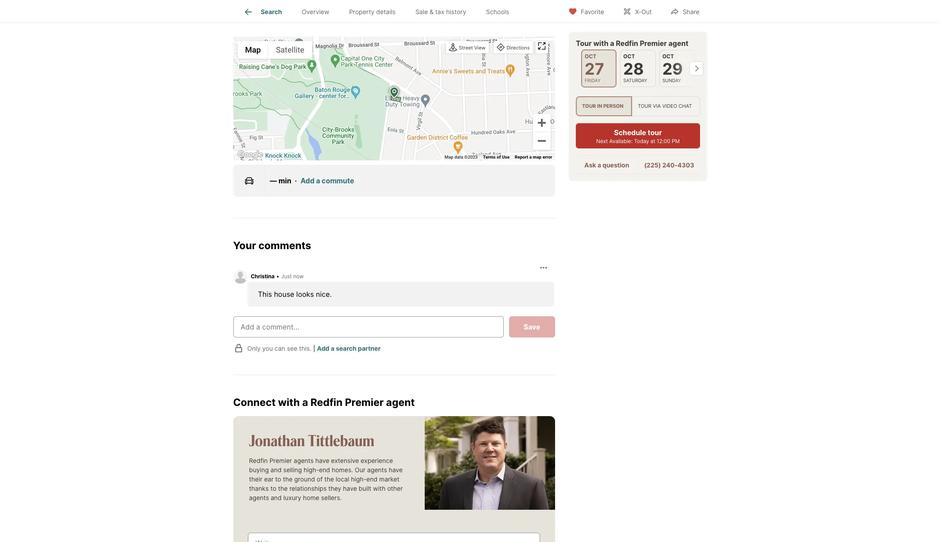 Task type: locate. For each thing, give the bounding box(es) containing it.
have down the local
[[343, 485, 357, 492]]

have up market
[[389, 466, 403, 474]]

premier
[[640, 39, 667, 48], [345, 397, 384, 409], [270, 457, 292, 464]]

1 horizontal spatial •
[[425, 7, 429, 16]]

ear
[[264, 476, 274, 483]]

list box containing tour in person
[[576, 97, 700, 116]]

1 horizontal spatial oct
[[623, 53, 635, 60]]

have left extensive
[[315, 457, 329, 464]]

1 vertical spatial agents
[[367, 466, 387, 474]]

0 horizontal spatial high-
[[304, 466, 319, 474]]

ask a question
[[584, 161, 629, 169]]

saturday
[[623, 78, 647, 84]]

0 horizontal spatial end
[[319, 466, 330, 474]]

with right connect
[[278, 397, 300, 409]]

0 vertical spatial have
[[315, 457, 329, 464]]

to down ear
[[271, 485, 277, 492]]

tour up oct 27 friday
[[576, 39, 592, 48]]

9:46am)
[[396, 7, 424, 16]]

2 vertical spatial with
[[373, 485, 386, 492]]

property
[[349, 8, 375, 16]]

and left the luxury
[[271, 494, 282, 502]]

1 horizontal spatial of
[[497, 155, 501, 159]]

—
[[270, 176, 277, 185]]

to right ear
[[275, 476, 281, 483]]

minutes
[[295, 7, 323, 16]]

0 vertical spatial •
[[425, 7, 429, 16]]

map for map
[[245, 45, 261, 54]]

oct inside "oct 28 saturday"
[[623, 53, 635, 60]]

map inside map popup button
[[245, 45, 261, 54]]

tour for tour via video chat
[[638, 103, 652, 109]]

add right ·
[[301, 176, 315, 185]]

friday
[[585, 78, 601, 84]]

christina
[[251, 273, 275, 280]]

street view button
[[447, 42, 488, 54]]

2 horizontal spatial premier
[[640, 39, 667, 48]]

1 vertical spatial and
[[271, 494, 282, 502]]

list box
[[576, 97, 700, 116]]

connect
[[233, 397, 276, 409]]

premier up selling
[[270, 457, 292, 464]]

1 horizontal spatial agents
[[294, 457, 314, 464]]

0 vertical spatial to
[[275, 476, 281, 483]]

Write a message... text field
[[256, 539, 533, 543]]

your comments
[[233, 239, 311, 252]]

at right 2023
[[387, 7, 394, 16]]

agent
[[669, 39, 689, 48], [386, 397, 415, 409]]

at inside schedule tour next available: today at 12:00 pm
[[651, 138, 655, 145]]

1 horizontal spatial map
[[445, 155, 454, 159]]

• left the &
[[425, 7, 429, 16]]

menu bar
[[238, 41, 312, 59]]

(oct
[[340, 7, 354, 16]]

they
[[328, 485, 341, 492]]

schools
[[486, 8, 509, 16]]

report a map error
[[515, 155, 552, 159]]

1 and from the top
[[271, 466, 282, 474]]

and up ear
[[271, 466, 282, 474]]

premier up tittlebaum
[[345, 397, 384, 409]]

agents down the experience
[[367, 466, 387, 474]]

2 minutes ago link
[[289, 7, 338, 16], [289, 7, 338, 16]]

1 oct from the left
[[585, 53, 596, 60]]

tour for tour with a redfin premier agent
[[576, 39, 592, 48]]

sunday
[[662, 78, 681, 84]]

oct up friday
[[585, 53, 596, 60]]

a
[[610, 39, 614, 48], [530, 155, 532, 159], [598, 161, 601, 169], [316, 176, 320, 185], [331, 345, 335, 352], [302, 397, 308, 409]]

2 and from the top
[[271, 494, 282, 502]]

end up built
[[367, 476, 378, 483]]

oct 27 friday
[[585, 53, 604, 84]]

premier up "oct 28 saturday" on the top right
[[640, 39, 667, 48]]

0 vertical spatial add
[[301, 176, 315, 185]]

tab list
[[233, 0, 526, 23]]

save button
[[509, 317, 555, 338]]

available:
[[609, 138, 633, 145]]

map left data
[[445, 155, 454, 159]]

1 horizontal spatial high-
[[351, 476, 367, 483]]

2
[[289, 7, 293, 16]]

use
[[502, 155, 510, 159]]

agents down 'thanks'
[[249, 494, 269, 502]]

end left homes.
[[319, 466, 330, 474]]

commute
[[322, 176, 354, 185]]

oct inside oct 29 sunday
[[662, 53, 674, 60]]

x-out button
[[615, 2, 660, 20]]

local
[[336, 476, 349, 483]]

the up they
[[324, 476, 334, 483]]

tour for tour in person
[[582, 103, 596, 109]]

0 horizontal spatial agent
[[386, 397, 415, 409]]

selling
[[283, 466, 302, 474]]

jonathan tittlebaum link
[[249, 430, 374, 450]]

0 horizontal spatial •
[[276, 273, 279, 280]]

agents up selling
[[294, 457, 314, 464]]

menu bar containing map
[[238, 41, 312, 59]]

oct up the sunday
[[662, 53, 674, 60]]

buying
[[249, 466, 269, 474]]

min
[[279, 176, 291, 185]]

high- up ground
[[304, 466, 319, 474]]

redfin
[[233, 7, 255, 16], [616, 39, 638, 48], [311, 397, 343, 409], [249, 457, 268, 464]]

sale
[[416, 8, 428, 16]]

add right the |
[[317, 345, 330, 352]]

our
[[355, 466, 366, 474]]

premier inside the redfin premier agents have extensive experience buying and selling high-end homes. our agents have their ear to the ground of the local high-end market thanks to the relationships they have built with other agents and luxury home sellers.
[[270, 457, 292, 464]]

0 vertical spatial end
[[319, 466, 330, 474]]

built
[[359, 485, 371, 492]]

1 horizontal spatial premier
[[345, 397, 384, 409]]

premier for tour with a redfin premier agent
[[640, 39, 667, 48]]

nice.
[[316, 290, 332, 299]]

0 vertical spatial with
[[593, 39, 609, 48]]

tour left via on the right top
[[638, 103, 652, 109]]

0 horizontal spatial map
[[245, 45, 261, 54]]

of up relationships
[[317, 476, 323, 483]]

redfin inside the redfin premier agents have extensive experience buying and selling high-end homes. our agents have their ear to the ground of the local high-end market thanks to the relationships they have built with other agents and luxury home sellers.
[[249, 457, 268, 464]]

0 horizontal spatial of
[[317, 476, 323, 483]]

tour left in on the right of page
[[582, 103, 596, 109]]

oct down tour with a redfin premier agent
[[623, 53, 635, 60]]

0 horizontal spatial have
[[315, 457, 329, 464]]

oct for 29
[[662, 53, 674, 60]]

0 vertical spatial premier
[[640, 39, 667, 48]]

1 vertical spatial agent
[[386, 397, 415, 409]]

1 vertical spatial at
[[651, 138, 655, 145]]

0 horizontal spatial at
[[387, 7, 394, 16]]

2 vertical spatial have
[[343, 485, 357, 492]]

add
[[301, 176, 315, 185], [317, 345, 330, 352]]

oct for 27
[[585, 53, 596, 60]]

1 vertical spatial premier
[[345, 397, 384, 409]]

search
[[336, 345, 357, 352]]

tour with a redfin premier agent
[[576, 39, 689, 48]]

map left the satellite popup button
[[245, 45, 261, 54]]

oct 29 sunday
[[662, 53, 683, 84]]

29
[[662, 59, 683, 79]]

via
[[653, 103, 661, 109]]

0 vertical spatial map
[[245, 45, 261, 54]]

terms of use link
[[483, 155, 510, 159]]

property details tab
[[339, 1, 406, 23]]

1 vertical spatial map
[[445, 155, 454, 159]]

0 vertical spatial agent
[[669, 39, 689, 48]]

tour in person
[[582, 103, 624, 109]]

0 horizontal spatial premier
[[270, 457, 292, 464]]

0 vertical spatial and
[[271, 466, 282, 474]]

oct inside oct 27 friday
[[585, 53, 596, 60]]

2 horizontal spatial with
[[593, 39, 609, 48]]

next
[[596, 138, 608, 145]]

1 vertical spatial with
[[278, 397, 300, 409]]

at down tour
[[651, 138, 655, 145]]

• left the just
[[276, 273, 279, 280]]

3 oct from the left
[[662, 53, 674, 60]]

with for connect
[[278, 397, 300, 409]]

the up the luxury
[[278, 485, 288, 492]]

·
[[295, 176, 297, 185]]

1 horizontal spatial at
[[651, 138, 655, 145]]

with down market
[[373, 485, 386, 492]]

pm
[[672, 138, 680, 145]]

2 vertical spatial agents
[[249, 494, 269, 502]]

christina's photo image
[[233, 270, 247, 284]]

oct
[[585, 53, 596, 60], [623, 53, 635, 60], [662, 53, 674, 60]]

satellite
[[276, 45, 304, 54]]

your
[[233, 239, 256, 252]]

with up oct 27 friday
[[593, 39, 609, 48]]

0 horizontal spatial with
[[278, 397, 300, 409]]

map region
[[177, 0, 629, 189]]

2 oct from the left
[[623, 53, 635, 60]]

search
[[261, 8, 282, 16]]

1 horizontal spatial agent
[[669, 39, 689, 48]]

now
[[293, 273, 304, 280]]

report
[[515, 155, 528, 159]]

google image
[[235, 149, 265, 160]]

redfin up buying
[[249, 457, 268, 464]]

27,
[[356, 7, 366, 16]]

luxury
[[284, 494, 301, 502]]

report a map error link
[[515, 155, 552, 159]]

1 vertical spatial to
[[271, 485, 277, 492]]

©2023
[[465, 155, 478, 159]]

1 vertical spatial have
[[389, 466, 403, 474]]

2 vertical spatial premier
[[270, 457, 292, 464]]

1 vertical spatial add
[[317, 345, 330, 352]]

0 horizontal spatial oct
[[585, 53, 596, 60]]

1 horizontal spatial add
[[317, 345, 330, 352]]

high- down our
[[351, 476, 367, 483]]

map for map data ©2023
[[445, 155, 454, 159]]

sellers.
[[321, 494, 342, 502]]

ago
[[325, 7, 338, 16]]

the
[[283, 476, 293, 483], [324, 476, 334, 483], [278, 485, 288, 492]]

2 horizontal spatial oct
[[662, 53, 674, 60]]

error
[[543, 155, 552, 159]]

experience
[[361, 457, 393, 464]]

1 horizontal spatial with
[[373, 485, 386, 492]]

end
[[319, 466, 330, 474], [367, 476, 378, 483]]

high-
[[304, 466, 319, 474], [351, 476, 367, 483]]

oct for 28
[[623, 53, 635, 60]]

1 horizontal spatial end
[[367, 476, 378, 483]]

with
[[593, 39, 609, 48], [278, 397, 300, 409], [373, 485, 386, 492]]

of left use
[[497, 155, 501, 159]]

of
[[497, 155, 501, 159], [317, 476, 323, 483]]

None button
[[581, 50, 617, 88], [620, 50, 656, 87], [659, 50, 695, 87], [581, 50, 617, 88], [620, 50, 656, 87], [659, 50, 695, 87]]

1 vertical spatial of
[[317, 476, 323, 483]]

person
[[603, 103, 624, 109]]



Task type: vqa. For each thing, say whether or not it's contained in the screenshot.
Satellite
yes



Task type: describe. For each thing, give the bounding box(es) containing it.
agent for tour with a redfin premier agent
[[669, 39, 689, 48]]

can
[[275, 345, 285, 352]]

0 vertical spatial of
[[497, 155, 501, 159]]

chat
[[679, 103, 692, 109]]

street
[[459, 44, 473, 51]]

1 horizontal spatial have
[[343, 485, 357, 492]]

only you can see this.
[[247, 345, 312, 352]]

in
[[597, 103, 602, 109]]

next image
[[690, 62, 704, 76]]

search link
[[243, 7, 282, 17]]

map
[[533, 155, 542, 159]]

with for tour
[[593, 39, 609, 48]]

house
[[274, 290, 294, 299]]

(225)
[[644, 161, 661, 169]]

view
[[474, 44, 486, 51]]

27
[[585, 59, 604, 79]]

2023
[[368, 7, 385, 16]]

history
[[446, 8, 466, 16]]

tour
[[648, 128, 662, 137]]

ask
[[584, 161, 596, 169]]

favorite button
[[561, 2, 612, 20]]

this house looks nice.
[[258, 290, 332, 299]]

with inside the redfin premier agents have extensive experience buying and selling high-end homes. our agents have their ear to the ground of the local high-end market thanks to the relationships they have built with other agents and luxury home sellers.
[[373, 485, 386, 492]]

1 vertical spatial high-
[[351, 476, 367, 483]]

jonathan
[[249, 430, 305, 450]]

home
[[303, 494, 319, 502]]

oct 28 saturday
[[623, 53, 647, 84]]

tab list containing search
[[233, 0, 526, 23]]

directions
[[507, 44, 530, 51]]

jonathan tittlebaum
[[249, 430, 374, 450]]

schedule
[[614, 128, 646, 137]]

save
[[524, 323, 541, 332]]

redfin left search
[[233, 7, 255, 16]]

schools tab
[[476, 1, 519, 23]]

redfin premier agents have extensive experience buying and selling high-end homes. our agents have their ear to the ground of the local high-end market thanks to the relationships they have built with other agents and luxury home sellers.
[[249, 457, 403, 502]]

thanks
[[249, 485, 269, 492]]

&
[[430, 8, 434, 16]]

x-
[[635, 8, 642, 15]]

see
[[287, 345, 297, 352]]

share button
[[663, 2, 707, 20]]

favorite
[[581, 8, 604, 15]]

x-out
[[635, 8, 652, 15]]

sale & tax history tab
[[406, 1, 476, 23]]

market
[[379, 476, 400, 483]]

2 horizontal spatial agents
[[367, 466, 387, 474]]

christina • just now
[[251, 273, 304, 280]]

Add a comment... text field
[[241, 322, 496, 333]]

sale & tax history
[[416, 8, 466, 16]]

redfin up tittlebaum
[[311, 397, 343, 409]]

|
[[313, 345, 315, 352]]

this
[[258, 290, 272, 299]]

checked:
[[257, 7, 287, 16]]

overview tab
[[292, 1, 339, 23]]

2 horizontal spatial have
[[389, 466, 403, 474]]

property details
[[349, 8, 396, 16]]

baton rouge redfin agentjonathan tittlebaum image
[[425, 417, 555, 510]]

the down selling
[[283, 476, 293, 483]]

2023013385
[[495, 7, 538, 16]]

1 vertical spatial end
[[367, 476, 378, 483]]

ground
[[294, 476, 315, 483]]

video
[[662, 103, 677, 109]]

this.
[[299, 345, 312, 352]]

0 vertical spatial at
[[387, 7, 394, 16]]

240-
[[662, 161, 678, 169]]

out
[[642, 8, 652, 15]]

schedule tour next available: today at 12:00 pm
[[596, 128, 680, 145]]

looks
[[296, 290, 314, 299]]

today
[[634, 138, 649, 145]]

question
[[603, 161, 629, 169]]

data
[[455, 155, 463, 159]]

of inside the redfin premier agents have extensive experience buying and selling high-end homes. our agents have their ear to the ground of the local high-end market thanks to the relationships they have built with other agents and luxury home sellers.
[[317, 476, 323, 483]]

0 vertical spatial high-
[[304, 466, 319, 474]]

0 vertical spatial agents
[[294, 457, 314, 464]]

add a search partner button
[[317, 345, 381, 352]]

1 vertical spatial •
[[276, 273, 279, 280]]

28
[[623, 59, 644, 79]]

agent for connect with a redfin premier agent
[[386, 397, 415, 409]]

| add a search partner
[[313, 345, 381, 352]]

(225) 240-4303 link
[[644, 161, 694, 169]]

you
[[262, 345, 273, 352]]

premier for connect with a redfin premier agent
[[345, 397, 384, 409]]

map data ©2023
[[445, 155, 478, 159]]

ask a question link
[[584, 161, 629, 169]]

0 horizontal spatial add
[[301, 176, 315, 185]]

details
[[376, 8, 396, 16]]

— min · add a commute
[[270, 176, 354, 185]]

partner
[[358, 345, 381, 352]]

their
[[249, 476, 263, 483]]

#
[[490, 7, 495, 16]]

extensive
[[331, 457, 359, 464]]

0 horizontal spatial agents
[[249, 494, 269, 502]]

homes.
[[332, 466, 353, 474]]

only
[[247, 345, 261, 352]]

just
[[281, 273, 292, 280]]

tittlebaum
[[308, 430, 374, 450]]

add a commute button
[[301, 175, 354, 186]]

redfin up "oct 28 saturday" on the top right
[[616, 39, 638, 48]]

4303
[[678, 161, 694, 169]]

directions button
[[495, 42, 532, 54]]



